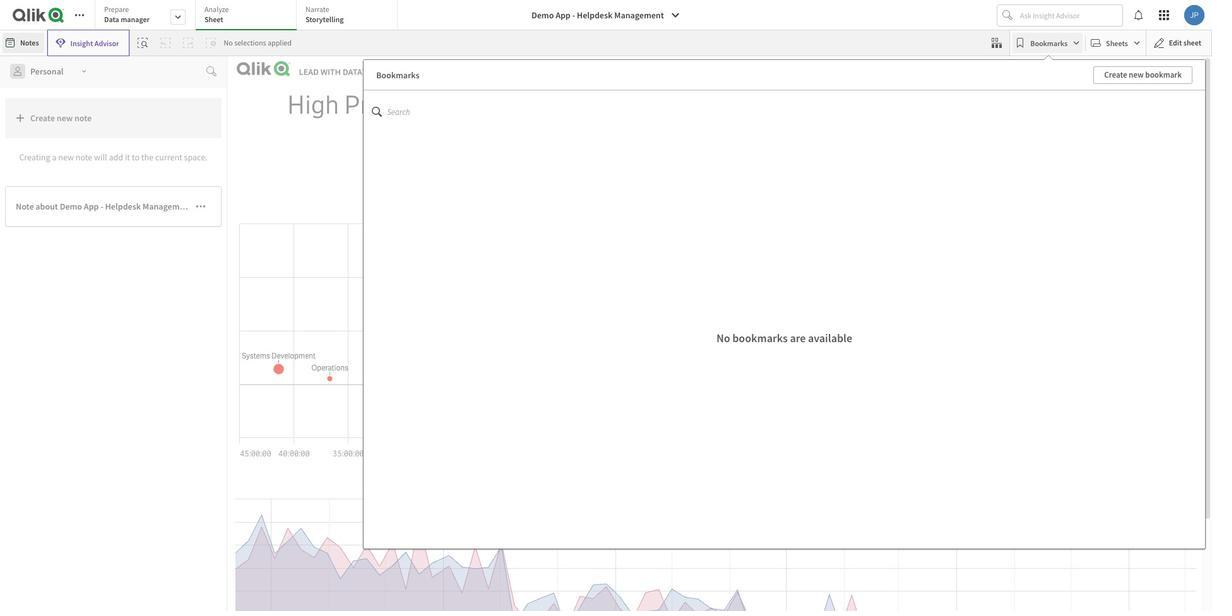 Task type: vqa. For each thing, say whether or not it's contained in the screenshot.
rightmost table
no



Task type: describe. For each thing, give the bounding box(es) containing it.
bookmarks
[[733, 331, 788, 345]]

cases for high priority cases 72
[[431, 88, 497, 121]]

priority for medium priority cases
[[686, 88, 767, 121]]

analyze sheet
[[205, 4, 229, 24]]

edit sheet
[[1169, 38, 1202, 47]]

note about demo app - helpdesk management (november 16, 2023) button
[[5, 186, 273, 227]]

medium
[[592, 88, 681, 121]]

edit
[[1169, 38, 1182, 47]]

priority for low priority cases
[[988, 88, 1069, 121]]

app inside 'button'
[[84, 201, 99, 212]]

available
[[808, 331, 852, 345]]

note
[[16, 201, 34, 212]]

2023)
[[251, 201, 273, 212]]

medium priority cases
[[592, 88, 839, 121]]

sheets
[[1106, 38, 1128, 48]]

storytelling
[[306, 15, 344, 24]]

demo app - helpdesk management button
[[524, 5, 688, 25]]

personal button
[[5, 61, 94, 81]]

sheet
[[1184, 38, 1202, 47]]

selections tool image
[[992, 38, 1002, 48]]

0 horizontal spatial bookmarks
[[376, 69, 420, 81]]

Ask Insight Advisor text field
[[1018, 5, 1123, 25]]

note about demo app - helpdesk management (november 16, 2023)
[[16, 201, 273, 212]]

to
[[132, 151, 140, 163]]

narrate
[[306, 4, 329, 14]]

narrate storytelling
[[306, 4, 344, 24]]

add
[[109, 151, 123, 163]]

bookmarks button
[[1013, 33, 1083, 53]]

no for no bookmarks are available
[[717, 331, 730, 345]]

insight
[[70, 38, 93, 48]]

creating
[[19, 151, 50, 163]]

applied
[[268, 38, 292, 47]]

advisor
[[95, 38, 119, 48]]

create new bookmark button
[[1094, 66, 1193, 84]]

next sheet: performance image
[[1177, 65, 1187, 75]]

data
[[104, 15, 119, 24]]

selections
[[234, 38, 266, 47]]

about
[[36, 201, 58, 212]]

demo inside demo app - helpdesk management button
[[532, 9, 554, 21]]

sheet
[[205, 15, 223, 24]]

2 vertical spatial new
[[58, 151, 74, 163]]

edit sheet button
[[1146, 30, 1212, 56]]

notes button
[[3, 33, 44, 53]]

cases for low priority cases
[[1074, 88, 1141, 121]]

prepare data manager
[[104, 4, 150, 24]]

- inside 'button'
[[101, 201, 103, 212]]

create new bookmark
[[1104, 69, 1182, 80]]

new for bookmark
[[1129, 69, 1144, 80]]

demo app - helpdesk management
[[532, 9, 664, 21]]



Task type: locate. For each thing, give the bounding box(es) containing it.
1 vertical spatial demo
[[60, 201, 82, 212]]

priority
[[344, 88, 426, 121], [686, 88, 767, 121], [988, 88, 1069, 121]]

manager
[[121, 15, 150, 24]]

note left will
[[76, 151, 92, 163]]

3 priority from the left
[[988, 88, 1069, 121]]

cases inside high priority cases 72
[[431, 88, 497, 121]]

cases for medium priority cases
[[772, 88, 839, 121]]

new
[[1129, 69, 1144, 80], [57, 112, 73, 124], [58, 151, 74, 163]]

will
[[94, 151, 107, 163]]

management inside 'button'
[[143, 201, 192, 212]]

create
[[1104, 69, 1127, 80], [30, 112, 55, 124]]

72 application
[[0, 0, 1212, 611]]

no left bookmarks
[[717, 331, 730, 345]]

smart search image
[[138, 38, 148, 48]]

app
[[556, 9, 571, 21], [84, 201, 99, 212]]

(november
[[194, 201, 236, 212]]

a
[[52, 151, 56, 163]]

high priority cases 72
[[287, 88, 497, 178]]

priority inside high priority cases 72
[[344, 88, 426, 121]]

create down sheets button
[[1104, 69, 1127, 80]]

0 horizontal spatial -
[[101, 201, 103, 212]]

create new note button
[[5, 98, 222, 138]]

1 horizontal spatial cases
[[772, 88, 839, 121]]

low priority cases
[[936, 88, 1141, 121]]

the
[[141, 151, 153, 163]]

1 horizontal spatial helpdesk
[[577, 9, 613, 21]]

0 vertical spatial -
[[572, 9, 575, 21]]

tab list
[[95, 0, 402, 32]]

helpdesk
[[577, 9, 613, 21], [105, 201, 141, 212]]

bookmarks up high priority cases 72
[[376, 69, 420, 81]]

1 horizontal spatial bookmarks
[[1031, 38, 1068, 48]]

no bookmarks are available
[[717, 331, 852, 345]]

personal
[[30, 66, 64, 77]]

16,
[[238, 201, 250, 212]]

1 vertical spatial -
[[101, 201, 103, 212]]

notes
[[20, 38, 39, 47]]

0 horizontal spatial management
[[143, 201, 192, 212]]

high
[[287, 88, 339, 121]]

bookmarks inside button
[[1031, 38, 1068, 48]]

0 vertical spatial note
[[75, 112, 92, 124]]

1 vertical spatial management
[[143, 201, 192, 212]]

3 cases from the left
[[1074, 88, 1141, 121]]

1 horizontal spatial create
[[1104, 69, 1127, 80]]

app inside button
[[556, 9, 571, 21]]

1 horizontal spatial management
[[614, 9, 664, 21]]

0 horizontal spatial create
[[30, 112, 55, 124]]

2 priority from the left
[[686, 88, 767, 121]]

are
[[790, 331, 806, 345]]

0 horizontal spatial no
[[224, 38, 233, 47]]

demo
[[532, 9, 554, 21], [60, 201, 82, 212]]

2 cases from the left
[[772, 88, 839, 121]]

0 horizontal spatial app
[[84, 201, 99, 212]]

note
[[75, 112, 92, 124], [76, 151, 92, 163]]

bookmarks down ask insight advisor text box
[[1031, 38, 1068, 48]]

1 vertical spatial bookmarks
[[376, 69, 420, 81]]

1 horizontal spatial no
[[717, 331, 730, 345]]

Search text field
[[387, 100, 1202, 124]]

0 vertical spatial new
[[1129, 69, 1144, 80]]

new down "personal" button
[[57, 112, 73, 124]]

1 vertical spatial new
[[57, 112, 73, 124]]

0 horizontal spatial demo
[[60, 201, 82, 212]]

space.
[[184, 151, 207, 163]]

medium priority cases button
[[557, 87, 873, 179]]

insight advisor button
[[47, 30, 130, 56]]

low
[[936, 88, 983, 121]]

helpdesk inside 'button'
[[105, 201, 141, 212]]

insight advisor
[[70, 38, 119, 48]]

prepare
[[104, 4, 129, 14]]

1 horizontal spatial demo
[[532, 9, 554, 21]]

cases
[[431, 88, 497, 121], [772, 88, 839, 121], [1074, 88, 1141, 121]]

2 horizontal spatial priority
[[988, 88, 1069, 121]]

search notes image
[[206, 66, 217, 76]]

0 vertical spatial helpdesk
[[577, 9, 613, 21]]

1 horizontal spatial app
[[556, 9, 571, 21]]

new for note
[[57, 112, 73, 124]]

1 cases from the left
[[431, 88, 497, 121]]

analyze
[[205, 4, 229, 14]]

1 vertical spatial helpdesk
[[105, 201, 141, 212]]

create new note
[[30, 112, 92, 124]]

create for create new note
[[30, 112, 55, 124]]

no for no selections applied
[[224, 38, 233, 47]]

tab list inside 72 application
[[95, 0, 402, 32]]

priority for high priority cases 72
[[344, 88, 426, 121]]

note inside button
[[75, 112, 92, 124]]

new right a
[[58, 151, 74, 163]]

no selections applied
[[224, 38, 292, 47]]

1 vertical spatial create
[[30, 112, 55, 124]]

1 vertical spatial no
[[717, 331, 730, 345]]

0 vertical spatial create
[[1104, 69, 1127, 80]]

bookmarks
[[1031, 38, 1068, 48], [376, 69, 420, 81]]

1 horizontal spatial -
[[572, 9, 575, 21]]

new left bookmark
[[1129, 69, 1144, 80]]

1 vertical spatial app
[[84, 201, 99, 212]]

0 vertical spatial bookmarks
[[1031, 38, 1068, 48]]

2 horizontal spatial cases
[[1074, 88, 1141, 121]]

0 vertical spatial no
[[224, 38, 233, 47]]

sheets button
[[1089, 33, 1143, 53]]

note up 'creating a new note will add it to the current space.'
[[75, 112, 92, 124]]

creating a new note will add it to the current space.
[[19, 151, 207, 163]]

0 horizontal spatial cases
[[431, 88, 497, 121]]

create up creating at the left
[[30, 112, 55, 124]]

0 vertical spatial management
[[614, 9, 664, 21]]

tab list containing prepare
[[95, 0, 402, 32]]

0 vertical spatial app
[[556, 9, 571, 21]]

create for create new bookmark
[[1104, 69, 1127, 80]]

bookmark
[[1146, 69, 1182, 80]]

72
[[366, 121, 418, 178]]

management inside button
[[614, 9, 664, 21]]

0 vertical spatial demo
[[532, 9, 554, 21]]

no
[[224, 38, 233, 47], [717, 331, 730, 345]]

low priority cases button
[[880, 87, 1196, 179]]

- inside button
[[572, 9, 575, 21]]

current
[[155, 151, 182, 163]]

helpdesk inside button
[[577, 9, 613, 21]]

0 horizontal spatial priority
[[344, 88, 426, 121]]

james peterson image
[[1184, 5, 1205, 25]]

1 horizontal spatial priority
[[686, 88, 767, 121]]

0 horizontal spatial helpdesk
[[105, 201, 141, 212]]

1 vertical spatial note
[[76, 151, 92, 163]]

demo inside the note about demo app - helpdesk management (november 16, 2023) 'button'
[[60, 201, 82, 212]]

-
[[572, 9, 575, 21], [101, 201, 103, 212]]

it
[[125, 151, 130, 163]]

1 priority from the left
[[344, 88, 426, 121]]

management
[[614, 9, 664, 21], [143, 201, 192, 212]]

no left selections
[[224, 38, 233, 47]]



